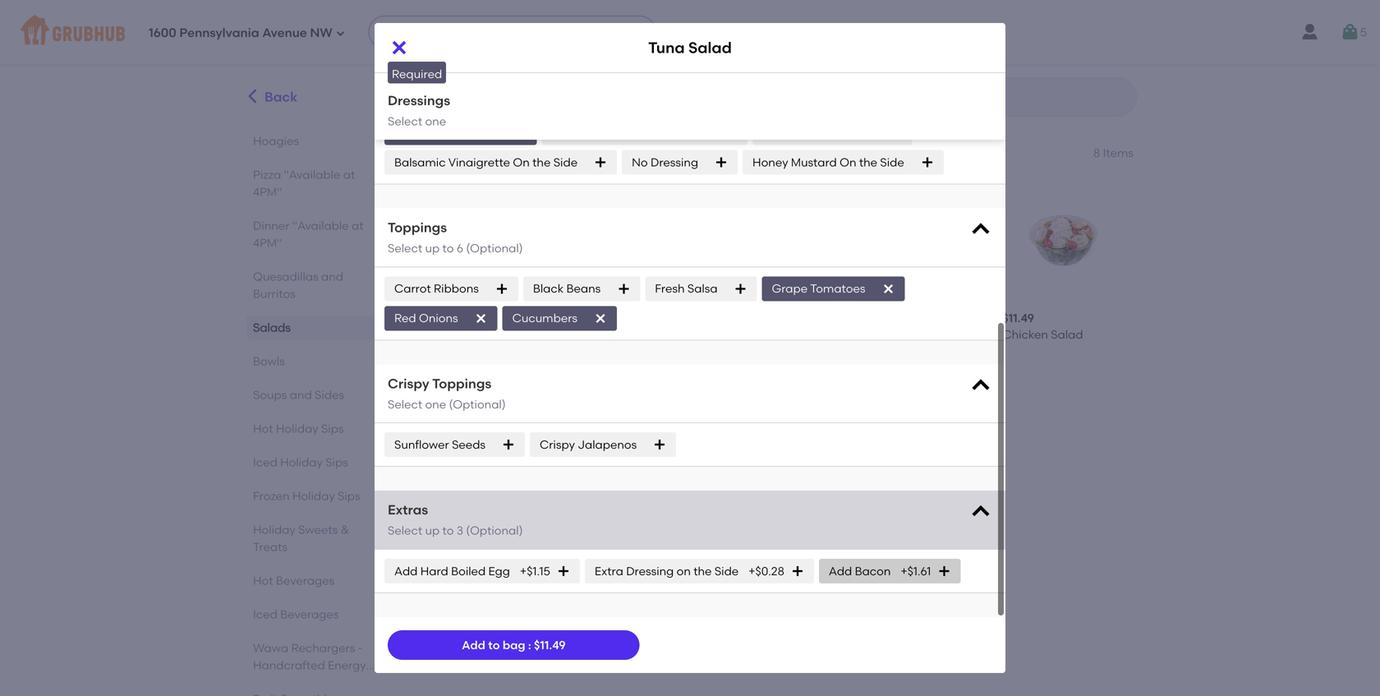 Task type: describe. For each thing, give the bounding box(es) containing it.
burritos
[[253, 287, 296, 301]]

southwest breaded chicken image
[[862, 179, 983, 300]]

boiled
[[451, 564, 486, 578]]

holiday inside holiday sweets & treats
[[253, 523, 296, 537]]

quesadillas and burritos
[[253, 270, 343, 301]]

$9.79 for $9.79 garden
[[580, 544, 608, 558]]

wawa
[[253, 641, 289, 655]]

1600 pennsylvania avenue nw
[[149, 26, 333, 40]]

sips for frozen holiday sips
[[338, 489, 360, 503]]

chicken inside $11.79 breaded chicken blt
[[631, 328, 676, 342]]

sips for iced holiday sips
[[326, 455, 348, 469]]

honey
[[753, 155, 789, 169]]

the up vinaigrette
[[453, 126, 471, 140]]

honey mustard on the side
[[753, 155, 905, 169]]

5
[[1361, 25, 1367, 39]]

1600
[[149, 26, 176, 40]]

crispy toppings select one (optional)
[[388, 375, 506, 411]]

8 items
[[1094, 146, 1134, 160]]

sweets
[[298, 523, 338, 537]]

on for honey mustard on the side
[[840, 155, 857, 169]]

hot for hot holiday sips
[[253, 422, 273, 436]]

and for quesadillas
[[321, 270, 343, 284]]

4pm" for pizza "available at 4pm"
[[253, 185, 282, 199]]

1 ranch from the left
[[394, 126, 430, 140]]

breaded inside breaded chicken caesar
[[721, 328, 769, 342]]

1 select from the top
[[388, 85, 423, 99]]

3
[[457, 524, 463, 538]]

bag
[[503, 638, 526, 652]]

dressing for extra
[[626, 564, 674, 578]]

no
[[632, 155, 648, 169]]

treats
[[253, 540, 288, 554]]

side for balsamic vinaigrette on the side
[[554, 155, 578, 169]]

$11.49 for tuna
[[439, 544, 471, 558]]

items
[[1103, 146, 1134, 160]]

frozen holiday sips
[[253, 489, 360, 503]]

holiday sweets & treats tab
[[253, 521, 380, 556]]

frozen holiday sips tab
[[253, 487, 380, 505]]

caesar inside breaded chicken caesar
[[721, 344, 762, 358]]

chipotle ranch on the side
[[552, 126, 708, 140]]

fresh salsa
[[655, 282, 718, 296]]

southwest
[[862, 328, 920, 342]]

sunflower seeds
[[394, 438, 486, 452]]

svg image for no dressing
[[715, 156, 728, 169]]

$11.79 breaded chicken blt
[[580, 311, 699, 342]]

carrot ribbons
[[394, 282, 479, 296]]

(contains
[[290, 676, 344, 690]]

chicken salad image
[[1003, 179, 1124, 300]]

extra dressing on the side
[[595, 564, 739, 578]]

1 the from the left
[[660, 126, 681, 140]]

$11.49 tuna salad
[[439, 544, 501, 575]]

holiday for iced
[[280, 455, 323, 469]]

jalapenos
[[578, 438, 637, 452]]

1 horizontal spatial $11.49
[[534, 638, 566, 652]]

$11.79
[[580, 311, 611, 325]]

and for soups
[[290, 388, 312, 402]]

back button
[[243, 77, 299, 117]]

on for balsamic vinaigrette on the side
[[513, 155, 530, 169]]

breaded chicken caesar image
[[721, 179, 842, 300]]

wawa rechargers - handcrafted energy drinks (contains caffeine)
[[253, 641, 366, 696]]

rechargers
[[291, 641, 355, 655]]

ranch on the side
[[394, 126, 498, 140]]

side up the balsamic vinaigrette on the side
[[474, 126, 498, 140]]

crispy for toppings
[[388, 375, 430, 391]]

+
[[467, 311, 474, 325]]

1 horizontal spatial add
[[462, 638, 486, 652]]

add bacon
[[829, 564, 891, 578]]

breaded for $11.79
[[580, 328, 628, 342]]

tuna inside the $11.49 tuna salad
[[439, 561, 466, 575]]

hoagies tab
[[253, 132, 380, 150]]

select inside crispy toppings select one (optional)
[[388, 397, 423, 411]]

svg image for black beans
[[617, 282, 631, 295]]

+$1.15
[[520, 564, 551, 578]]

hot holiday sips
[[253, 422, 344, 436]]

fresh
[[655, 282, 685, 296]]

holiday for frozen
[[293, 489, 335, 503]]

at for dinner "available at 4pm"
[[352, 219, 364, 233]]

sunflower
[[394, 438, 449, 452]]

quesadillas
[[253, 270, 319, 284]]

svg image for fresh salsa
[[734, 282, 748, 295]]

$10.39 cheeseburger salad
[[721, 544, 836, 575]]

1 dressings from the top
[[388, 63, 450, 79]]

holiday sweets & treats
[[253, 523, 349, 554]]

mustard
[[791, 155, 837, 169]]

svg image inside 5 button
[[1341, 22, 1361, 42]]

hot beverages
[[253, 574, 335, 588]]

"available for dinner
[[292, 219, 349, 233]]

grape
[[772, 282, 808, 296]]

handcrafted
[[253, 658, 325, 672]]

custom
[[439, 328, 483, 342]]

dinner "available at 4pm"
[[253, 219, 364, 250]]

cheeseburger
[[721, 561, 801, 575]]

breaded chicken caesar
[[721, 328, 817, 358]]

side for honey mustard on the side
[[881, 155, 905, 169]]

to for extras
[[443, 524, 454, 538]]

svg image for cucumbers
[[594, 312, 607, 325]]

seeds
[[452, 438, 486, 452]]

extras select up to 3 (optional)
[[388, 502, 523, 538]]

iced holiday sips
[[253, 455, 348, 469]]

bowls tab
[[253, 353, 380, 370]]

$11.49 chicken salad
[[1003, 311, 1084, 342]]

beverages for hot beverages
[[276, 574, 335, 588]]

0 vertical spatial salads
[[439, 141, 498, 161]]

toppings inside toppings select up to 6 (optional)
[[388, 219, 447, 235]]

nw
[[310, 26, 333, 40]]

salad for $11.49 chicken salad
[[1051, 328, 1084, 342]]

+$1.61
[[901, 564, 931, 578]]

0 vertical spatial tuna
[[648, 39, 685, 57]]

carrot
[[394, 282, 431, 296]]

$11.49 for chicken
[[1003, 311, 1035, 325]]

iced for iced beverages
[[253, 607, 278, 621]]

soups and sides tab
[[253, 386, 380, 404]]

extras
[[388, 502, 428, 518]]

onions
[[419, 311, 458, 325]]

sides
[[315, 388, 344, 402]]

holiday for hot
[[276, 422, 319, 436]]

hard
[[421, 564, 449, 578]]

cucumbers
[[513, 311, 578, 325]]

caret left icon image
[[244, 88, 261, 105]]

hot for hot beverages
[[253, 574, 273, 588]]

frozen
[[253, 489, 290, 503]]

grape tomatoes
[[772, 282, 866, 296]]

select inside toppings select up to 6 (optional)
[[388, 241, 423, 255]]

cheeseburger salad image
[[721, 412, 842, 534]]

on up mustard
[[806, 126, 823, 140]]

add hard boiled egg
[[394, 564, 510, 578]]

iced holiday sips tab
[[253, 454, 380, 471]]

2 ranch from the left
[[603, 126, 638, 140]]

1 one from the top
[[425, 85, 446, 99]]



Task type: locate. For each thing, give the bounding box(es) containing it.
"available for pizza
[[284, 168, 341, 182]]

ranch up no
[[603, 126, 638, 140]]

4pm" for dinner "available at 4pm"
[[253, 236, 282, 250]]

garden image
[[580, 412, 701, 534]]

the for balsamic vinaigrette on the side
[[533, 155, 551, 169]]

salad for $11.49 tuna salad
[[469, 561, 501, 575]]

chicken
[[631, 328, 676, 342], [772, 328, 817, 342], [1003, 328, 1049, 342], [862, 344, 908, 358]]

4pm" down dinner
[[253, 236, 282, 250]]

(optional) for extras
[[466, 524, 523, 538]]

side right mustard
[[881, 155, 905, 169]]

2 one from the top
[[425, 114, 446, 128]]

3 breaded from the left
[[923, 328, 971, 342]]

1 vertical spatial and
[[290, 388, 312, 402]]

the right mustard
[[859, 155, 878, 169]]

on
[[433, 126, 450, 140], [641, 126, 658, 140], [806, 126, 823, 140], [513, 155, 530, 169], [840, 155, 857, 169]]

at down pizza "available at 4pm" tab
[[352, 219, 364, 233]]

side down chipotle
[[554, 155, 578, 169]]

1 vertical spatial $11.49
[[439, 544, 471, 558]]

add left hard
[[394, 564, 418, 578]]

$9.79 inside $9.79 + custom
[[439, 311, 467, 325]]

on right vinaigrette
[[513, 155, 530, 169]]

at for pizza "available at 4pm"
[[343, 168, 355, 182]]

side up honey mustard on the side
[[849, 126, 873, 140]]

side for chipotle ranch on the side
[[684, 126, 708, 140]]

$9.79 inside $9.79 garden
[[580, 544, 608, 558]]

1 vertical spatial to
[[443, 524, 454, 538]]

and left sides
[[290, 388, 312, 402]]

caesar
[[763, 126, 803, 140], [721, 344, 762, 358]]

0 horizontal spatial tuna
[[439, 561, 466, 575]]

2 vertical spatial $11.49
[[534, 638, 566, 652]]

breaded down $11.79
[[580, 328, 628, 342]]

2 select from the top
[[388, 114, 423, 128]]

one inside crispy toppings select one (optional)
[[425, 397, 446, 411]]

the up the no dressing
[[660, 126, 681, 140]]

1 vertical spatial $9.79
[[580, 544, 608, 558]]

salad for $10.39 cheeseburger salad
[[803, 561, 836, 575]]

breaded for southwest
[[923, 328, 971, 342]]

to for toppings
[[443, 241, 454, 255]]

4 select from the top
[[388, 397, 423, 411]]

add for add hard boiled egg
[[394, 564, 418, 578]]

1 horizontal spatial ranch
[[603, 126, 638, 140]]

1 horizontal spatial tuna
[[648, 39, 685, 57]]

breaded chicken caesar button
[[714, 173, 849, 366]]

salads tab
[[253, 319, 380, 336]]

1 vertical spatial up
[[425, 524, 440, 538]]

1 vertical spatial 4pm"
[[253, 236, 282, 250]]

crispy for jalapenos
[[540, 438, 575, 452]]

pizza "available at 4pm"
[[253, 168, 355, 199]]

toppings up carrot
[[388, 219, 447, 235]]

(optional) inside extras select up to 3 (optional)
[[466, 524, 523, 538]]

5 button
[[1341, 17, 1367, 47]]

on up no
[[641, 126, 658, 140]]

1 breaded from the left
[[580, 328, 628, 342]]

1 horizontal spatial $9.79
[[580, 544, 608, 558]]

back
[[265, 89, 298, 105]]

the right on
[[694, 564, 712, 578]]

5 select from the top
[[388, 524, 423, 538]]

select inside extras select up to 3 (optional)
[[388, 524, 423, 538]]

iced for iced holiday sips
[[253, 455, 278, 469]]

breaded inside southwest breaded chicken
[[923, 328, 971, 342]]

one down required
[[425, 85, 446, 99]]

1 vertical spatial caesar
[[721, 344, 762, 358]]

salad inside the $11.49 tuna salad
[[469, 561, 501, 575]]

3 one from the top
[[425, 397, 446, 411]]

svg image
[[1341, 22, 1361, 42], [336, 28, 346, 38], [390, 38, 409, 58], [970, 218, 993, 241], [475, 312, 488, 325], [502, 438, 515, 451], [654, 438, 667, 451], [557, 565, 570, 578], [938, 565, 951, 578]]

1 horizontal spatial the
[[826, 126, 846, 140]]

dinner
[[253, 219, 290, 233]]

0 horizontal spatial the
[[660, 126, 681, 140]]

extra
[[595, 564, 624, 578]]

soups and sides
[[253, 388, 344, 402]]

breaded right blt
[[721, 328, 769, 342]]

1 vertical spatial toppings
[[432, 375, 492, 391]]

crispy jalapenos
[[540, 438, 637, 452]]

1 vertical spatial dressings
[[388, 92, 450, 108]]

0 vertical spatial toppings
[[388, 219, 447, 235]]

sips down hot holiday sips tab
[[326, 455, 348, 469]]

(optional) for toppings
[[466, 241, 523, 255]]

caffeine)
[[253, 693, 305, 696]]

side up the no dressing
[[684, 126, 708, 140]]

to inside extras select up to 3 (optional)
[[443, 524, 454, 538]]

balsamic vinaigrette on the side
[[394, 155, 578, 169]]

1 iced from the top
[[253, 455, 278, 469]]

the for honey mustard on the side
[[859, 155, 878, 169]]

0 vertical spatial beverages
[[276, 574, 335, 588]]

1 vertical spatial tuna
[[439, 561, 466, 575]]

salad
[[689, 39, 732, 57], [1051, 328, 1084, 342], [469, 561, 501, 575], [803, 561, 836, 575]]

iced
[[253, 455, 278, 469], [253, 607, 278, 621]]

egg
[[489, 564, 510, 578]]

hot beverages tab
[[253, 572, 380, 589]]

pizza "available at 4pm" tab
[[253, 166, 380, 201]]

select down required
[[388, 85, 423, 99]]

crispy left jalapenos
[[540, 438, 575, 452]]

dressing for no
[[651, 155, 699, 169]]

tuna salad image
[[439, 412, 560, 534]]

2 vertical spatial sips
[[338, 489, 360, 503]]

1 hot from the top
[[253, 422, 273, 436]]

southwest breaded chicken button
[[855, 173, 990, 366]]

holiday down hot holiday sips
[[280, 455, 323, 469]]

1 horizontal spatial salads
[[439, 141, 498, 161]]

add left bacon
[[829, 564, 852, 578]]

1 vertical spatial one
[[425, 114, 446, 128]]

0 vertical spatial sips
[[321, 422, 344, 436]]

1 vertical spatial "available
[[292, 219, 349, 233]]

toppings down custom
[[432, 375, 492, 391]]

beverages down hot beverages tab
[[280, 607, 339, 621]]

crispy up sunflower
[[388, 375, 430, 391]]

salad inside "$10.39 cheeseburger salad"
[[803, 561, 836, 575]]

at down "hoagies" "tab"
[[343, 168, 355, 182]]

1 horizontal spatial and
[[321, 270, 343, 284]]

vinaigrette
[[449, 155, 510, 169]]

"available inside dinner "available at 4pm"
[[292, 219, 349, 233]]

add to bag : $11.49
[[462, 638, 566, 652]]

(optional) right 3
[[466, 524, 523, 538]]

0 vertical spatial hot
[[253, 422, 273, 436]]

0 vertical spatial crispy
[[388, 375, 430, 391]]

2 vertical spatial (optional)
[[466, 524, 523, 538]]

2 vertical spatial to
[[488, 638, 500, 652]]

sips down sides
[[321, 422, 344, 436]]

0 horizontal spatial $9.79
[[439, 311, 467, 325]]

salads down burritos at left
[[253, 321, 291, 334]]

1 vertical spatial iced
[[253, 607, 278, 621]]

4pm"
[[253, 185, 282, 199], [253, 236, 282, 250]]

caesar on the side
[[763, 126, 873, 140]]

up inside toppings select up to 6 (optional)
[[425, 241, 440, 255]]

one up balsamic
[[425, 114, 446, 128]]

select up balsamic
[[388, 114, 423, 128]]

1 vertical spatial hot
[[253, 574, 273, 588]]

on right mustard
[[840, 155, 857, 169]]

breaded right southwest
[[923, 328, 971, 342]]

1 4pm" from the top
[[253, 185, 282, 199]]

avenue
[[262, 26, 307, 40]]

to inside toppings select up to 6 (optional)
[[443, 241, 454, 255]]

2 dressings from the top
[[388, 92, 450, 108]]

2 4pm" from the top
[[253, 236, 282, 250]]

$11.49 inside the $11.49 tuna salad
[[439, 544, 471, 558]]

(optional) inside crispy toppings select one (optional)
[[449, 397, 506, 411]]

blt
[[679, 328, 699, 342]]

dressings select one down required
[[388, 92, 450, 128]]

2 horizontal spatial breaded
[[923, 328, 971, 342]]

1 vertical spatial at
[[352, 219, 364, 233]]

$11.49
[[1003, 311, 1035, 325], [439, 544, 471, 558], [534, 638, 566, 652]]

up left 3
[[425, 524, 440, 538]]

add for add bacon
[[829, 564, 852, 578]]

up inside extras select up to 3 (optional)
[[425, 524, 440, 538]]

one
[[425, 85, 446, 99], [425, 114, 446, 128], [425, 397, 446, 411]]

beans
[[567, 282, 601, 296]]

wawa rechargers - handcrafted energy drinks (contains caffeine) tab
[[253, 639, 380, 696]]

0 vertical spatial one
[[425, 85, 446, 99]]

3 select from the top
[[388, 241, 423, 255]]

1 dressings select one from the top
[[388, 63, 450, 99]]

dressings up ranch on the side
[[388, 63, 450, 79]]

2 dressings select one from the top
[[388, 92, 450, 128]]

to left 6
[[443, 241, 454, 255]]

0 horizontal spatial salads
[[253, 321, 291, 334]]

"available down "hoagies" "tab"
[[284, 168, 341, 182]]

holiday inside tab
[[276, 422, 319, 436]]

2 breaded from the left
[[721, 328, 769, 342]]

&
[[341, 523, 349, 537]]

1 vertical spatial dressing
[[626, 564, 674, 578]]

iced up wawa
[[253, 607, 278, 621]]

holiday
[[276, 422, 319, 436], [280, 455, 323, 469], [293, 489, 335, 503], [253, 523, 296, 537]]

salad inside $11.49 chicken salad
[[1051, 328, 1084, 342]]

2 iced from the top
[[253, 607, 278, 621]]

0 vertical spatial (optional)
[[466, 241, 523, 255]]

beverages inside tab
[[276, 574, 335, 588]]

2 horizontal spatial $11.49
[[1003, 311, 1035, 325]]

0 vertical spatial $11.49
[[1003, 311, 1035, 325]]

the up honey mustard on the side
[[826, 126, 846, 140]]

main navigation navigation
[[0, 0, 1381, 64]]

0 vertical spatial dressing
[[651, 155, 699, 169]]

side down $10.39
[[715, 564, 739, 578]]

$9.79 for $9.79 + custom
[[439, 311, 467, 325]]

breaded inside $11.79 breaded chicken blt
[[580, 328, 628, 342]]

breaded chicken blt image
[[580, 179, 701, 300]]

"available inside pizza "available at 4pm"
[[284, 168, 341, 182]]

custom image
[[439, 179, 560, 300]]

tab
[[253, 690, 380, 696]]

hoagies
[[253, 134, 299, 148]]

1 vertical spatial sips
[[326, 455, 348, 469]]

:
[[528, 638, 531, 652]]

crispy inside crispy toppings select one (optional)
[[388, 375, 430, 391]]

0 vertical spatial and
[[321, 270, 343, 284]]

chicken inside $11.49 chicken salad
[[1003, 328, 1049, 342]]

iced up frozen
[[253, 455, 278, 469]]

0 horizontal spatial and
[[290, 388, 312, 402]]

sips
[[321, 422, 344, 436], [326, 455, 348, 469], [338, 489, 360, 503]]

0 vertical spatial up
[[425, 241, 440, 255]]

"available down pizza "available at 4pm" tab
[[292, 219, 349, 233]]

at inside dinner "available at 4pm"
[[352, 219, 364, 233]]

pennsylvania
[[179, 26, 259, 40]]

salads inside tab
[[253, 321, 291, 334]]

chipotle
[[552, 126, 600, 140]]

select up sunflower
[[388, 397, 423, 411]]

up for toppings
[[425, 241, 440, 255]]

dressing
[[651, 155, 699, 169], [626, 564, 674, 578]]

soups
[[253, 388, 287, 402]]

on for chipotle ranch on the side
[[641, 126, 658, 140]]

tomatoes
[[811, 282, 866, 296]]

0 vertical spatial iced
[[253, 455, 278, 469]]

$9.79 + custom
[[439, 311, 483, 342]]

4pm" inside pizza "available at 4pm"
[[253, 185, 282, 199]]

1 horizontal spatial breaded
[[721, 328, 769, 342]]

2 the from the left
[[826, 126, 846, 140]]

and
[[321, 270, 343, 284], [290, 388, 312, 402]]

iced beverages tab
[[253, 606, 380, 623]]

and inside quesadillas and burritos
[[321, 270, 343, 284]]

sips inside tab
[[321, 422, 344, 436]]

the for extra dressing on the side
[[694, 564, 712, 578]]

hot down treats
[[253, 574, 273, 588]]

dressing right no
[[651, 155, 699, 169]]

1 vertical spatial (optional)
[[449, 397, 506, 411]]

on up balsamic
[[433, 126, 450, 140]]

chicken inside breaded chicken caesar
[[772, 328, 817, 342]]

ranch up balsamic
[[394, 126, 430, 140]]

quesadillas and burritos tab
[[253, 268, 380, 302]]

(optional) up seeds at the left of the page
[[449, 397, 506, 411]]

salsa
[[688, 282, 718, 296]]

dressings select one up ranch on the side
[[388, 63, 450, 99]]

at inside pizza "available at 4pm"
[[343, 168, 355, 182]]

up for extras
[[425, 524, 440, 538]]

red onions
[[394, 311, 458, 325]]

dinner "available at 4pm" tab
[[253, 217, 380, 251]]

required
[[392, 67, 442, 81]]

no dressing
[[632, 155, 699, 169]]

on
[[677, 564, 691, 578]]

0 vertical spatial to
[[443, 241, 454, 255]]

svg image for honey mustard on the side
[[921, 156, 934, 169]]

6
[[457, 241, 464, 255]]

1 up from the top
[[425, 241, 440, 255]]

garden
[[580, 561, 623, 575]]

dressings
[[388, 63, 450, 79], [388, 92, 450, 108]]

hot holiday sips tab
[[253, 420, 380, 437]]

+$0.28
[[749, 564, 785, 578]]

0 vertical spatial 4pm"
[[253, 185, 282, 199]]

ribbons
[[434, 282, 479, 296]]

sips up &
[[338, 489, 360, 503]]

$11.49 inside $11.49 chicken salad
[[1003, 311, 1035, 325]]

tuna salad
[[648, 39, 732, 57]]

0 vertical spatial caesar
[[763, 126, 803, 140]]

balsamic
[[394, 155, 446, 169]]

salads down ranch on the side
[[439, 141, 498, 161]]

0 vertical spatial "available
[[284, 168, 341, 182]]

0 vertical spatial dressings
[[388, 63, 450, 79]]

beverages
[[276, 574, 335, 588], [280, 607, 339, 621]]

0 horizontal spatial crispy
[[388, 375, 430, 391]]

4pm" inside dinner "available at 4pm"
[[253, 236, 282, 250]]

svg image for grape tomatoes
[[882, 282, 895, 295]]

drinks
[[253, 676, 287, 690]]

dressing left on
[[626, 564, 674, 578]]

up left 6
[[425, 241, 440, 255]]

1 horizontal spatial crispy
[[540, 438, 575, 452]]

pizza
[[253, 168, 281, 182]]

(optional) inside toppings select up to 6 (optional)
[[466, 241, 523, 255]]

svg image for carrot ribbons
[[495, 282, 509, 295]]

select down extras
[[388, 524, 423, 538]]

hot inside tab
[[253, 422, 273, 436]]

0 horizontal spatial $11.49
[[439, 544, 471, 558]]

toppings select up to 6 (optional)
[[388, 219, 523, 255]]

2 hot from the top
[[253, 574, 273, 588]]

select up carrot
[[388, 241, 423, 255]]

0 horizontal spatial add
[[394, 564, 418, 578]]

$9.79 up the garden in the left of the page
[[580, 544, 608, 558]]

toppings inside crispy toppings select one (optional)
[[432, 375, 492, 391]]

chicken inside southwest breaded chicken
[[862, 344, 908, 358]]

add left bag
[[462, 638, 486, 652]]

and down 'dinner "available at 4pm"' tab
[[321, 270, 343, 284]]

energy
[[328, 658, 366, 672]]

8
[[1094, 146, 1101, 160]]

$9.79
[[439, 311, 467, 325], [580, 544, 608, 558]]

hot down soups
[[253, 422, 273, 436]]

side for extra dressing on the side
[[715, 564, 739, 578]]

one up sunflower seeds
[[425, 397, 446, 411]]

2 horizontal spatial add
[[829, 564, 852, 578]]

black beans
[[533, 282, 601, 296]]

beverages up iced beverages
[[276, 574, 335, 588]]

red
[[394, 311, 416, 325]]

bowls
[[253, 354, 285, 368]]

holiday up treats
[[253, 523, 296, 537]]

2 up from the top
[[425, 524, 440, 538]]

breaded
[[580, 328, 628, 342], [721, 328, 769, 342], [923, 328, 971, 342]]

beverages inside tab
[[280, 607, 339, 621]]

to left 3
[[443, 524, 454, 538]]

$9.79 up custom
[[439, 311, 467, 325]]

(optional) right 6
[[466, 241, 523, 255]]

beverages for iced beverages
[[280, 607, 339, 621]]

$10.39
[[721, 544, 755, 558]]

holiday down iced holiday sips tab
[[293, 489, 335, 503]]

select
[[388, 85, 423, 99], [388, 114, 423, 128], [388, 241, 423, 255], [388, 397, 423, 411], [388, 524, 423, 538]]

2 vertical spatial one
[[425, 397, 446, 411]]

bacon
[[855, 564, 891, 578]]

svg image
[[594, 156, 607, 169], [715, 156, 728, 169], [921, 156, 934, 169], [495, 282, 509, 295], [617, 282, 631, 295], [734, 282, 748, 295], [882, 282, 895, 295], [594, 312, 607, 325], [970, 374, 993, 397], [970, 501, 993, 524], [791, 565, 804, 578]]

0 vertical spatial $9.79
[[439, 311, 467, 325]]

southwest breaded chicken
[[862, 328, 971, 358]]

hot
[[253, 422, 273, 436], [253, 574, 273, 588]]

0 horizontal spatial breaded
[[580, 328, 628, 342]]

hot inside tab
[[253, 574, 273, 588]]

0 horizontal spatial ranch
[[394, 126, 430, 140]]

to left bag
[[488, 638, 500, 652]]

1 vertical spatial crispy
[[540, 438, 575, 452]]

0 vertical spatial at
[[343, 168, 355, 182]]

svg image for balsamic vinaigrette on the side
[[594, 156, 607, 169]]

sips for hot holiday sips
[[321, 422, 344, 436]]

dressings down required
[[388, 92, 450, 108]]

holiday down soups and sides
[[276, 422, 319, 436]]

4pm" down pizza in the top of the page
[[253, 185, 282, 199]]

$9.79 garden
[[580, 544, 623, 575]]

1 vertical spatial beverages
[[280, 607, 339, 621]]

1 vertical spatial salads
[[253, 321, 291, 334]]

the right vinaigrette
[[533, 155, 551, 169]]



Task type: vqa. For each thing, say whether or not it's contained in the screenshot.
CRANBERRY TRUFFLE™
no



